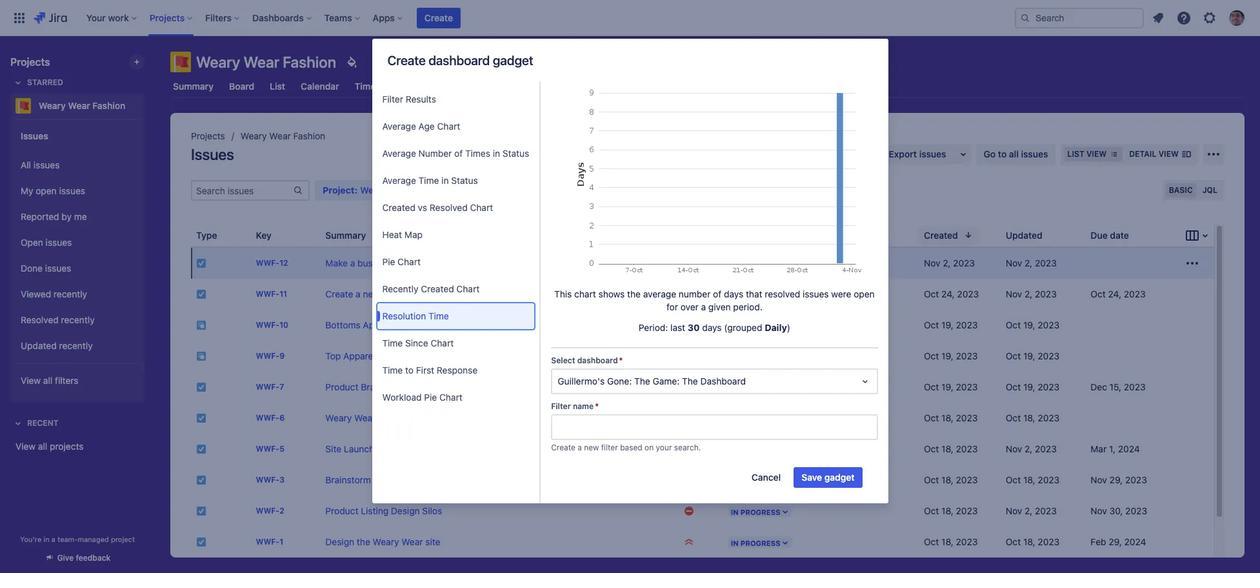 Task type: describe. For each thing, give the bounding box(es) containing it.
weary right projects link
[[241, 130, 267, 141]]

lowest image
[[684, 444, 694, 454]]

time down the top
[[429, 310, 449, 321]]

wwf- for bottoms apparel brainstorm
[[256, 320, 280, 330]]

1 vertical spatial fashion
[[93, 100, 126, 111]]

due
[[1091, 229, 1108, 240]]

0 vertical spatial fashion
[[283, 53, 336, 71]]

task image for brainstorm
[[196, 475, 207, 485]]

group containing issues
[[15, 119, 139, 402]]

top
[[426, 289, 440, 300]]

response
[[437, 365, 478, 376]]

weary wear palette additions
[[326, 412, 449, 423]]

resolved
[[765, 289, 801, 300]]

a inside this chart shows the average number of days that resolved issues were open for over a given period.
[[701, 301, 706, 312]]

list view
[[1068, 149, 1107, 159]]

nov for brainstorm accessories
[[1091, 474, 1108, 485]]

based
[[620, 443, 643, 452]]

wear left palette at the bottom of the page
[[354, 412, 376, 423]]

average age chart
[[382, 121, 460, 132]]

wwf-12 link
[[256, 258, 288, 268]]

gadget inside button
[[825, 472, 855, 483]]

list link
[[267, 75, 288, 98]]

period: last 30 days (grouped daily )
[[639, 322, 791, 333]]

view for list view
[[1087, 149, 1107, 159]]

of inside this chart shows the average number of days that resolved issues were open for over a given period.
[[713, 289, 722, 300]]

the right with
[[511, 289, 525, 300]]

since
[[405, 338, 428, 349]]

over
[[681, 301, 699, 312]]

* for filter name *
[[595, 402, 599, 411]]

wwf- for brainstorm accessories
[[256, 475, 280, 485]]

my
[[21, 185, 33, 196]]

wwf-7
[[256, 382, 284, 392]]

open issues
[[21, 237, 72, 248]]

wwf-1
[[256, 537, 283, 547]]

29, for nov
[[1110, 474, 1123, 485]]

name
[[573, 402, 594, 411]]

brainstorm accessories
[[326, 474, 424, 485]]

map
[[405, 229, 423, 240]]

resolution button
[[825, 226, 896, 244]]

pie chart button
[[377, 249, 535, 275]]

listing
[[361, 505, 389, 516]]

row containing brainstorm accessories
[[191, 465, 1215, 496]]

bottoms
[[326, 320, 361, 331]]

row containing design the weary wear site
[[191, 527, 1215, 558]]

sub task image
[[196, 351, 207, 361]]

wear up all issues link
[[68, 100, 90, 111]]

nov 30, 2023
[[1091, 505, 1148, 516]]

2 vertical spatial in
[[44, 535, 50, 544]]

weary down starred at the top of page
[[39, 100, 66, 111]]

all inside 'link'
[[1010, 148, 1019, 159]]

forms
[[406, 81, 433, 92]]

board
[[229, 81, 254, 92]]

status inside "button"
[[503, 148, 530, 159]]

recently
[[382, 283, 419, 294]]

list for list
[[270, 81, 285, 92]]

additions
[[410, 412, 449, 423]]

summary link
[[170, 75, 216, 98]]

1 horizontal spatial projects
[[191, 130, 225, 141]]

filters
[[55, 375, 78, 386]]

task image for create
[[196, 289, 207, 300]]

type
[[196, 229, 217, 240]]

due date button
[[1086, 226, 1150, 244]]

sorted in descending order image
[[964, 230, 974, 240]]

nov for make a business proposal to the wholesale distributor
[[1006, 258, 1023, 269]]

top apparel brainstorm link
[[326, 351, 424, 361]]

average for average number of times in status
[[382, 148, 416, 159]]

brainstorm down the since
[[378, 351, 424, 361]]

open inside this chart shows the average number of days that resolved issues were open for over a given period.
[[854, 289, 875, 300]]

due date
[[1091, 229, 1130, 240]]

calendar link
[[298, 75, 342, 98]]

filter results
[[382, 94, 436, 105]]

issues up viewed recently
[[45, 262, 71, 273]]

shows
[[599, 289, 625, 300]]

create for create a new athleisure top to go along with the turtleneck pillow sweater
[[326, 289, 353, 300]]

0 vertical spatial projects
[[10, 56, 50, 68]]

resolved inside created vs resolved chart button
[[430, 202, 468, 213]]

the down listing
[[357, 536, 370, 547]]

2
[[280, 506, 284, 516]]

medium image for create a new athleisure top to go along with the turtleneck pillow sweater
[[684, 289, 694, 300]]

* for select dashboard *
[[619, 356, 623, 365]]

create banner
[[0, 0, 1261, 36]]

dec 15, 2023
[[1091, 382, 1146, 392]]

workload pie chart button
[[377, 385, 535, 411]]

brainstorm accessories link
[[326, 474, 424, 485]]

recently created chart button
[[377, 276, 535, 302]]

collapse starred projects image
[[10, 75, 26, 90]]

create for create
[[425, 12, 453, 23]]

team-
[[58, 535, 78, 544]]

product listing design silos link
[[326, 505, 442, 516]]

5
[[280, 444, 285, 454]]

filter for filter results
[[382, 94, 403, 105]]

product brainstorm link
[[326, 382, 407, 392]]

recent
[[27, 418, 58, 428]]

open issues link
[[15, 230, 139, 256]]

weary up board
[[196, 53, 240, 71]]

issues down 'reported by me'
[[46, 237, 72, 248]]

nov 2, 2023 for nov 30, 2023
[[1006, 505, 1057, 516]]

1
[[280, 537, 283, 547]]

2, for nov
[[1025, 505, 1033, 516]]

create a new athleisure top to go along with the turtleneck pillow sweater link
[[326, 289, 634, 300]]

in inside "button"
[[493, 148, 500, 159]]

average time in status
[[382, 175, 478, 186]]

to inside button
[[405, 365, 414, 376]]

a for make a business proposal to the wholesale distributor
[[350, 258, 355, 269]]

the up recently created chart button
[[446, 258, 460, 269]]

product listing design silos
[[326, 505, 442, 516]]

2 the from the left
[[682, 376, 698, 387]]

average number of times in status
[[382, 148, 530, 159]]

updated for updated recently
[[21, 340, 57, 351]]

select dashboard *
[[551, 356, 623, 365]]

reported
[[21, 211, 59, 222]]

wwf- for make a business proposal to the wholesale distributor
[[256, 258, 280, 268]]

dashboard for gadget
[[429, 53, 490, 68]]

chart for recently created chart
[[457, 283, 480, 294]]

wear down list link
[[269, 130, 291, 141]]

to left go
[[442, 289, 450, 300]]

brainstorm up weary wear palette additions
[[361, 382, 407, 392]]

2024 for feb 29, 2024
[[1125, 536, 1147, 547]]

row containing create a new athleisure top to go along with the turtleneck pillow sweater
[[191, 279, 1215, 310]]

1 horizontal spatial pie
[[424, 392, 437, 403]]

done issues
[[21, 262, 71, 273]]

wwf- for weary wear palette additions
[[256, 413, 280, 423]]

new for athleisure
[[363, 289, 380, 300]]

2 vertical spatial weary wear fashion
[[241, 130, 325, 141]]

for
[[667, 301, 678, 312]]

viewed recently
[[21, 288, 87, 299]]

status inside button
[[451, 175, 478, 186]]

filter inside button
[[753, 185, 773, 196]]

tab list containing summary
[[163, 75, 1253, 98]]

list for list view
[[1068, 149, 1085, 159]]

created for created
[[924, 229, 958, 240]]

detail
[[1130, 149, 1157, 159]]

key button
[[251, 226, 292, 244]]

average for average time in status
[[382, 175, 416, 186]]

create a new filter based on your search.
[[551, 443, 701, 452]]

workload pie chart
[[382, 392, 463, 403]]

pie chart
[[382, 256, 421, 267]]

2024 for mar 1, 2024
[[1119, 443, 1140, 454]]

primary element
[[8, 0, 1015, 36]]

task image for weary wear palette additions
[[196, 413, 207, 423]]

medium image for weary wear palette additions
[[684, 413, 694, 423]]

recently for viewed recently
[[54, 288, 87, 299]]

task image for site launch
[[196, 444, 207, 454]]

0 vertical spatial design
[[391, 505, 420, 516]]

brainstorm up 'time since chart'
[[398, 320, 443, 331]]

resolution for resolution
[[830, 229, 875, 240]]

time to first response button
[[377, 358, 535, 383]]

0 vertical spatial open
[[36, 185, 57, 196]]

product for product brainstorm
[[326, 382, 359, 392]]

make a business proposal to the wholesale distributor
[[326, 258, 549, 269]]

a left team-
[[52, 535, 56, 544]]

site launch
[[326, 443, 374, 454]]

wwf-11 link
[[256, 289, 287, 299]]

1 horizontal spatial weary wear fashion link
[[241, 128, 325, 144]]

board link
[[227, 75, 257, 98]]

site launch link
[[326, 443, 374, 454]]

7
[[280, 382, 284, 392]]

30
[[688, 322, 700, 333]]

created button
[[919, 226, 979, 244]]

open image
[[858, 374, 873, 389]]

row containing product listing design silos
[[191, 496, 1215, 527]]

0 vertical spatial weary wear fashion
[[196, 53, 336, 71]]

row containing top apparel brainstorm
[[191, 341, 1215, 372]]

filter for filter name *
[[551, 402, 571, 411]]

Search issues text field
[[192, 181, 293, 199]]

1,
[[1110, 443, 1116, 454]]

with
[[491, 289, 509, 300]]

sub task image
[[196, 320, 207, 331]]

key
[[256, 229, 272, 240]]

resolution for resolution time
[[382, 310, 426, 321]]

created vs resolved chart
[[382, 202, 493, 213]]

all
[[21, 159, 31, 170]]

0 horizontal spatial weary wear fashion link
[[10, 93, 139, 119]]

summary for summary button
[[326, 229, 366, 240]]

given
[[709, 301, 731, 312]]

wwf- for create a new athleisure top to go along with the turtleneck pillow sweater
[[256, 289, 280, 299]]

search image
[[1021, 13, 1031, 23]]

nov 2, 2023 for oct 24, 2023
[[1006, 289, 1057, 300]]

apparel for top
[[343, 351, 376, 361]]

go to all issues link
[[976, 144, 1056, 165]]

wwf- for top apparel brainstorm
[[256, 351, 280, 361]]

issues inside this chart shows the average number of days that resolved issues were open for over a given period.
[[803, 289, 829, 300]]

resolved recently link
[[15, 307, 139, 333]]

row containing make a business proposal to the wholesale distributor
[[191, 248, 1215, 279]]

go
[[453, 289, 464, 300]]

resolved recently
[[21, 314, 95, 325]]

wear up list link
[[244, 53, 279, 71]]

9
[[280, 351, 285, 361]]

chart for average age chart
[[437, 121, 460, 132]]

collapse recent projects image
[[10, 416, 26, 431]]

summary button
[[320, 226, 387, 244]]

reports
[[533, 81, 567, 92]]

all for projects
[[38, 441, 47, 452]]



Task type: vqa. For each thing, say whether or not it's contained in the screenshot.
teams on the top of page
no



Task type: locate. For each thing, give the bounding box(es) containing it.
guillermo's gone: the game: the dashboard
[[558, 376, 746, 387]]

create inside row
[[326, 289, 353, 300]]

1 view from the left
[[1087, 149, 1107, 159]]

1 group from the top
[[15, 119, 139, 402]]

save for save filter
[[730, 185, 751, 196]]

issues down projects link
[[191, 145, 234, 163]]

5 wwf- from the top
[[256, 382, 280, 392]]

group
[[15, 119, 139, 402], [15, 148, 139, 363]]

10
[[280, 320, 289, 330]]

1 vertical spatial list
[[1068, 149, 1085, 159]]

wwf- up wwf-7
[[256, 351, 280, 361]]

row containing bottoms apparel brainstorm
[[191, 310, 1215, 341]]

chart for workload pie chart
[[440, 392, 463, 403]]

2 vertical spatial fashion
[[293, 130, 325, 141]]

new for filter
[[584, 443, 599, 452]]

export issues button
[[882, 144, 971, 165]]

view all projects link
[[10, 435, 145, 458]]

0 horizontal spatial projects
[[10, 56, 50, 68]]

done for done
[[830, 289, 852, 300]]

1 horizontal spatial done
[[830, 289, 852, 300]]

new
[[363, 289, 380, 300], [584, 443, 599, 452]]

4 row from the top
[[191, 341, 1215, 372]]

to inside 'link'
[[999, 148, 1007, 159]]

viewed
[[21, 288, 51, 299]]

dec
[[1091, 382, 1108, 392]]

all down recent
[[38, 441, 47, 452]]

1 vertical spatial weary wear fashion
[[39, 100, 126, 111]]

0 vertical spatial all
[[1010, 148, 1019, 159]]

0 vertical spatial weary wear fashion link
[[10, 93, 139, 119]]

0 horizontal spatial pie
[[382, 256, 395, 267]]

wwf- down wwf-7
[[256, 413, 280, 423]]

0 vertical spatial done
[[21, 262, 43, 273]]

created left sorted in descending order icon
[[924, 229, 958, 240]]

0 vertical spatial resolution
[[830, 229, 875, 240]]

oct 19, 2023
[[924, 320, 978, 331], [1006, 320, 1060, 331], [924, 351, 978, 361], [1006, 351, 1060, 361], [924, 382, 978, 392], [1006, 382, 1060, 392]]

in inside button
[[442, 175, 449, 186]]

recently down resolved recently link
[[59, 340, 93, 351]]

give feedback button
[[37, 547, 118, 569]]

highest image down medium high image
[[684, 537, 694, 547]]

created inside created button
[[924, 229, 958, 240]]

nov for create a new athleisure top to go along with the turtleneck pillow sweater
[[1006, 289, 1023, 300]]

0 vertical spatial status
[[503, 148, 530, 159]]

highest image
[[684, 320, 694, 331], [684, 537, 694, 547]]

5 row from the top
[[191, 372, 1215, 403]]

gadget
[[493, 53, 534, 68], [825, 472, 855, 483]]

wwf- for product brainstorm
[[256, 382, 280, 392]]

in right you're
[[44, 535, 50, 544]]

1 horizontal spatial issues
[[191, 145, 234, 163]]

2 horizontal spatial in
[[493, 148, 500, 159]]

1 horizontal spatial the
[[682, 376, 698, 387]]

resolution inside button
[[830, 229, 875, 240]]

task image for product listing design silos
[[196, 506, 207, 516]]

average number of times in status button
[[377, 141, 535, 167]]

1 vertical spatial view
[[15, 441, 36, 452]]

a for create a new athleisure top to go along with the turtleneck pillow sweater
[[356, 289, 361, 300]]

apparel for bottoms
[[363, 320, 395, 331]]

filter left name
[[551, 402, 571, 411]]

2 task image from the top
[[196, 475, 207, 485]]

7 row from the top
[[191, 434, 1215, 465]]

1 horizontal spatial new
[[584, 443, 599, 452]]

in right times
[[493, 148, 500, 159]]

the inside this chart shows the average number of days that resolved issues were open for over a given period.
[[628, 289, 641, 300]]

1 vertical spatial of
[[713, 289, 722, 300]]

29, up 30,
[[1110, 474, 1123, 485]]

the right game: on the right of the page
[[682, 376, 698, 387]]

1 vertical spatial done
[[830, 289, 852, 300]]

2 wwf- from the top
[[256, 289, 280, 299]]

0 horizontal spatial of
[[455, 148, 463, 159]]

oct 24, 2023 down due date button at top right
[[1091, 289, 1146, 300]]

0 horizontal spatial status
[[451, 175, 478, 186]]

1 product from the top
[[326, 382, 359, 392]]

weary up site
[[326, 412, 352, 423]]

design left silos in the left bottom of the page
[[391, 505, 420, 516]]

1 vertical spatial *
[[595, 402, 599, 411]]

updated recently
[[21, 340, 93, 351]]

10 row from the top
[[191, 527, 1215, 558]]

first
[[416, 365, 434, 376]]

1 vertical spatial task image
[[196, 475, 207, 485]]

new inside row
[[363, 289, 380, 300]]

Search field
[[1015, 7, 1145, 28]]

weary wear fashion down list link
[[241, 130, 325, 141]]

0 horizontal spatial new
[[363, 289, 380, 300]]

updated
[[1006, 229, 1043, 240], [21, 340, 57, 351]]

new left recently
[[363, 289, 380, 300]]

save for save gadget
[[802, 472, 822, 483]]

24, down created button
[[942, 289, 955, 300]]

time down top apparel brainstorm
[[382, 365, 403, 376]]

pillow
[[574, 289, 598, 300]]

row containing site launch
[[191, 434, 1215, 465]]

4 wwf- from the top
[[256, 351, 280, 361]]

wwf- up wwf-9 link
[[256, 320, 280, 330]]

created for created vs resolved chart
[[382, 202, 416, 213]]

apparel
[[363, 320, 395, 331], [343, 351, 376, 361]]

1 oct 24, 2023 from the left
[[924, 289, 979, 300]]

task image for product brainstorm
[[196, 382, 207, 392]]

30,
[[1110, 505, 1123, 516]]

managed
[[78, 535, 109, 544]]

game:
[[653, 376, 680, 387]]

2 vertical spatial created
[[421, 283, 454, 294]]

2024
[[1119, 443, 1140, 454], [1125, 536, 1147, 547]]

0 horizontal spatial gadget
[[493, 53, 534, 68]]

open
[[21, 237, 43, 248]]

5 task image from the top
[[196, 506, 207, 516]]

0 vertical spatial *
[[619, 356, 623, 365]]

0 horizontal spatial view
[[1087, 149, 1107, 159]]

jql
[[1203, 185, 1218, 195]]

issues down all issues link
[[59, 185, 85, 196]]

give
[[57, 553, 74, 563]]

2 24, from the left
[[1109, 289, 1122, 300]]

1 vertical spatial pie
[[424, 392, 437, 403]]

create down the filter name *
[[551, 443, 576, 452]]

highest image for oct 19, 2023
[[684, 320, 694, 331]]

2 average from the top
[[382, 148, 416, 159]]

product
[[326, 382, 359, 392], [326, 505, 359, 516]]

(grouped
[[724, 322, 763, 333]]

0 horizontal spatial 24,
[[942, 289, 955, 300]]

6 wwf- from the top
[[256, 413, 280, 423]]

of inside "button"
[[455, 148, 463, 159]]

0 horizontal spatial days
[[703, 322, 722, 333]]

product for product listing design silos
[[326, 505, 359, 516]]

2024 down nov 30, 2023
[[1125, 536, 1147, 547]]

wwf- for site launch
[[256, 444, 280, 454]]

1 vertical spatial design
[[326, 536, 354, 547]]

a for create a new filter based on your search.
[[578, 443, 582, 452]]

create for create dashboard gadget
[[388, 53, 426, 68]]

wwf-1 link
[[256, 537, 283, 547]]

29, for feb
[[1109, 536, 1122, 547]]

updated for updated
[[1006, 229, 1043, 240]]

average down average age chart
[[382, 148, 416, 159]]

issues right 'all'
[[33, 159, 60, 170]]

resolution time button
[[377, 303, 535, 329]]

period:
[[639, 322, 668, 333]]

1 horizontal spatial of
[[713, 289, 722, 300]]

projects
[[50, 441, 84, 452]]

age
[[419, 121, 435, 132]]

average
[[643, 289, 677, 300]]

9 row from the top
[[191, 496, 1215, 527]]

1 average from the top
[[382, 121, 416, 132]]

medium high image
[[684, 506, 694, 516]]

12
[[280, 258, 288, 268]]

undefined generated chart image image
[[568, 81, 862, 277]]

row containing product brainstorm
[[191, 372, 1215, 403]]

days inside this chart shows the average number of days that resolved issues were open for over a given period.
[[724, 289, 744, 300]]

updated right sorted in descending order icon
[[1006, 229, 1043, 240]]

wwf-9
[[256, 351, 285, 361]]

my open issues link
[[15, 178, 139, 204]]

2 vertical spatial task image
[[196, 537, 207, 547]]

0 horizontal spatial resolved
[[21, 314, 59, 325]]

summary left board
[[173, 81, 214, 92]]

cancel button
[[744, 467, 789, 488]]

0 vertical spatial in
[[493, 148, 500, 159]]

updated button
[[1001, 226, 1064, 244]]

2024 right the 1,
[[1119, 443, 1140, 454]]

nov for product listing design silos
[[1006, 505, 1023, 516]]

wwf- down wwf-2 link
[[256, 537, 280, 547]]

to right the go
[[999, 148, 1007, 159]]

weary wear palette additions link
[[326, 412, 449, 423]]

recently for updated recently
[[59, 340, 93, 351]]

create for create a new filter based on your search.
[[551, 443, 576, 452]]

filter inside filter results button
[[382, 94, 403, 105]]

updated inside button
[[1006, 229, 1043, 240]]

0 horizontal spatial filter
[[601, 443, 618, 452]]

jira image
[[34, 10, 67, 25], [34, 10, 67, 25]]

24,
[[942, 289, 955, 300], [1109, 289, 1122, 300]]

of
[[455, 148, 463, 159], [713, 289, 722, 300]]

nov 29, 2023
[[1091, 474, 1148, 485]]

wear left site
[[402, 536, 423, 547]]

summary
[[173, 81, 214, 92], [326, 229, 366, 240]]

wwf-5 link
[[256, 444, 285, 454]]

0 vertical spatial medium image
[[684, 289, 694, 300]]

1 horizontal spatial filter
[[753, 185, 773, 196]]

3 average from the top
[[382, 175, 416, 186]]

2 highest image from the top
[[684, 537, 694, 547]]

0 vertical spatial gadget
[[493, 53, 534, 68]]

a down name
[[578, 443, 582, 452]]

1 horizontal spatial in
[[442, 175, 449, 186]]

1 horizontal spatial list
[[1068, 149, 1085, 159]]

save filter button
[[722, 180, 781, 201]]

0 vertical spatial task image
[[196, 289, 207, 300]]

created left vs
[[382, 202, 416, 213]]

projects up collapse starred projects icon
[[10, 56, 50, 68]]

1 horizontal spatial resolution
[[830, 229, 875, 240]]

0 horizontal spatial dashboard
[[429, 53, 490, 68]]

recently down done issues link at left top
[[54, 288, 87, 299]]

create up forms
[[388, 53, 426, 68]]

to right proposal
[[436, 258, 444, 269]]

None field
[[553, 416, 877, 439]]

business
[[358, 258, 395, 269]]

issues inside group
[[21, 130, 48, 141]]

2 view from the left
[[1159, 149, 1179, 159]]

average up created vs resolved chart
[[382, 175, 416, 186]]

all left the 'filters'
[[43, 375, 52, 386]]

weary down product listing design silos "link" on the left of page
[[373, 536, 399, 547]]

* right name
[[595, 402, 599, 411]]

sweater
[[600, 289, 634, 300]]

0 horizontal spatial issues
[[21, 130, 48, 141]]

0 horizontal spatial design
[[326, 536, 354, 547]]

done down open
[[21, 262, 43, 273]]

8 row from the top
[[191, 465, 1215, 496]]

nov for site launch
[[1006, 443, 1023, 454]]

0 vertical spatial dashboard
[[429, 53, 490, 68]]

1 the from the left
[[635, 376, 651, 387]]

3 wwf- from the top
[[256, 320, 280, 330]]

1 vertical spatial open
[[854, 289, 875, 300]]

1 vertical spatial gadget
[[825, 472, 855, 483]]

product down top on the bottom left of the page
[[326, 382, 359, 392]]

1 horizontal spatial view
[[1159, 149, 1179, 159]]

summary inside button
[[326, 229, 366, 240]]

medium image up over
[[684, 289, 694, 300]]

number
[[679, 289, 711, 300]]

1 vertical spatial new
[[584, 443, 599, 452]]

bottoms apparel brainstorm link
[[326, 320, 443, 331]]

distributor
[[506, 258, 549, 269]]

0 vertical spatial 2024
[[1119, 443, 1140, 454]]

time down bottoms apparel brainstorm
[[382, 338, 403, 349]]

wwf- up wwf-1 on the left of page
[[256, 506, 280, 516]]

created inside recently created chart button
[[421, 283, 454, 294]]

issues up all issues
[[21, 130, 48, 141]]

feb 29, 2024
[[1091, 536, 1147, 547]]

all for filters
[[43, 375, 52, 386]]

issues
[[920, 148, 947, 159], [1022, 148, 1049, 159], [33, 159, 60, 170], [59, 185, 85, 196], [46, 237, 72, 248], [45, 262, 71, 273], [803, 289, 829, 300]]

0 vertical spatial list
[[270, 81, 285, 92]]

make a business proposal to the wholesale distributor link
[[326, 258, 549, 269]]

wwf-6 link
[[256, 413, 285, 423]]

view left the 'filters'
[[21, 375, 41, 386]]

row
[[191, 248, 1215, 279], [191, 279, 1215, 310], [191, 310, 1215, 341], [191, 341, 1215, 372], [191, 372, 1215, 403], [191, 403, 1215, 434], [191, 434, 1215, 465], [191, 465, 1215, 496], [191, 496, 1215, 527], [191, 527, 1215, 558]]

1 task image from the top
[[196, 258, 207, 269]]

2 group from the top
[[15, 148, 139, 363]]

1 vertical spatial days
[[703, 322, 722, 333]]

0 horizontal spatial done
[[21, 262, 43, 273]]

in up created vs resolved chart
[[442, 175, 449, 186]]

2 horizontal spatial created
[[924, 229, 958, 240]]

chart inside button
[[431, 338, 454, 349]]

create inside button
[[425, 12, 453, 23]]

1 vertical spatial apparel
[[343, 351, 376, 361]]

task image
[[196, 258, 207, 269], [196, 382, 207, 392], [196, 413, 207, 423], [196, 444, 207, 454], [196, 506, 207, 516]]

0 horizontal spatial list
[[270, 81, 285, 92]]

dashboard for *
[[578, 356, 618, 365]]

chart for time since chart
[[431, 338, 454, 349]]

average for average age chart
[[382, 121, 416, 132]]

task image
[[196, 289, 207, 300], [196, 475, 207, 485], [196, 537, 207, 547]]

dashboard up guillermo's
[[578, 356, 618, 365]]

1 vertical spatial filter
[[601, 443, 618, 452]]

1 horizontal spatial 24,
[[1109, 289, 1122, 300]]

1 vertical spatial recently
[[61, 314, 95, 325]]

6 row from the top
[[191, 403, 1215, 434]]

average left age
[[382, 121, 416, 132]]

weary wear fashion up list link
[[196, 53, 336, 71]]

all issues
[[21, 159, 60, 170]]

2 product from the top
[[326, 505, 359, 516]]

done for done issues
[[21, 262, 43, 273]]

resolved inside resolved recently link
[[21, 314, 59, 325]]

time inside button
[[382, 338, 403, 349]]

view for view all projects
[[15, 441, 36, 452]]

1 horizontal spatial design
[[391, 505, 420, 516]]

1 vertical spatial in
[[442, 175, 449, 186]]

24, down due date button at top right
[[1109, 289, 1122, 300]]

1 vertical spatial issues
[[191, 145, 234, 163]]

2, for oct
[[1025, 289, 1033, 300]]

1 horizontal spatial status
[[503, 148, 530, 159]]

chart
[[575, 289, 596, 300]]

10 wwf- from the top
[[256, 537, 280, 547]]

view for view all filters
[[21, 375, 41, 386]]

1 horizontal spatial days
[[724, 289, 744, 300]]

make
[[326, 258, 348, 269]]

recently down viewed recently link
[[61, 314, 95, 325]]

design the weary wear site
[[326, 536, 441, 547]]

weary wear fashion
[[196, 53, 336, 71], [39, 100, 126, 111], [241, 130, 325, 141]]

2 row from the top
[[191, 279, 1215, 310]]

calendar
[[301, 81, 339, 92]]

done issues link
[[15, 256, 139, 281]]

1 horizontal spatial filter
[[551, 402, 571, 411]]

tab list
[[163, 75, 1253, 98]]

weary wear fashion link down starred at the top of page
[[10, 93, 139, 119]]

group containing all issues
[[15, 148, 139, 363]]

resolution
[[830, 229, 875, 240], [382, 310, 426, 321]]

new left based
[[584, 443, 599, 452]]

summary inside tab list
[[173, 81, 214, 92]]

wwf-9 link
[[256, 351, 285, 361]]

resolution inside button
[[382, 310, 426, 321]]

2, for mar
[[1025, 443, 1033, 454]]

1 24, from the left
[[942, 289, 955, 300]]

list
[[270, 81, 285, 92], [1068, 149, 1085, 159]]

2 vertical spatial recently
[[59, 340, 93, 351]]

18,
[[942, 412, 954, 423], [1024, 412, 1036, 423], [942, 443, 954, 454], [942, 474, 954, 485], [1024, 474, 1036, 485], [942, 505, 954, 516], [942, 536, 954, 547], [1024, 536, 1036, 547]]

summary up make
[[326, 229, 366, 240]]

0 vertical spatial new
[[363, 289, 380, 300]]

create
[[425, 12, 453, 23], [388, 53, 426, 68], [326, 289, 353, 300], [551, 443, 576, 452]]

view all filters
[[21, 375, 78, 386]]

fashion
[[283, 53, 336, 71], [93, 100, 126, 111], [293, 130, 325, 141]]

time up vs
[[419, 175, 439, 186]]

0 vertical spatial view
[[21, 375, 41, 386]]

0 vertical spatial issues
[[21, 130, 48, 141]]

0 horizontal spatial updated
[[21, 340, 57, 351]]

1 vertical spatial updated
[[21, 340, 57, 351]]

time to first response
[[382, 365, 478, 376]]

issues element
[[191, 224, 1215, 558]]

average inside average number of times in status "button"
[[382, 148, 416, 159]]

done inside issues element
[[830, 289, 852, 300]]

3 task image from the top
[[196, 413, 207, 423]]

accessories
[[374, 474, 424, 485]]

1 medium image from the top
[[684, 289, 694, 300]]

highest image for oct 18, 2023
[[684, 537, 694, 547]]

medium image
[[684, 289, 694, 300], [684, 413, 694, 423]]

wwf-5
[[256, 444, 285, 454]]

search.
[[674, 443, 701, 452]]

1 horizontal spatial created
[[421, 283, 454, 294]]

1 vertical spatial product
[[326, 505, 359, 516]]

create up create dashboard gadget
[[425, 12, 453, 23]]

all right the go
[[1010, 148, 1019, 159]]

0 vertical spatial pie
[[382, 256, 395, 267]]

1 wwf- from the top
[[256, 258, 280, 268]]

issues inside button
[[920, 148, 947, 159]]

oct 24, 2023 down created button
[[924, 289, 979, 300]]

open export issues dropdown image
[[956, 147, 971, 162]]

view inside group
[[21, 375, 41, 386]]

list right board
[[270, 81, 285, 92]]

7 wwf- from the top
[[256, 444, 280, 454]]

forms link
[[404, 75, 436, 98]]

product left listing
[[326, 505, 359, 516]]

1 horizontal spatial resolved
[[430, 202, 468, 213]]

0 vertical spatial days
[[724, 289, 744, 300]]

wwf- down key button
[[256, 258, 280, 268]]

done right the resolved
[[830, 289, 852, 300]]

wwf- down wwf-9
[[256, 382, 280, 392]]

nov
[[924, 258, 941, 269], [1006, 258, 1023, 269], [1006, 289, 1023, 300], [1006, 443, 1023, 454], [1091, 474, 1108, 485], [1006, 505, 1023, 516], [1091, 505, 1108, 516]]

wwf- up wwf-3
[[256, 444, 280, 454]]

8 wwf- from the top
[[256, 475, 280, 485]]

view for detail view
[[1159, 149, 1179, 159]]

recently for resolved recently
[[61, 314, 95, 325]]

status down average number of times in status "button"
[[451, 175, 478, 186]]

period.
[[734, 301, 763, 312]]

highest image
[[684, 382, 694, 392]]

1 vertical spatial medium image
[[684, 413, 694, 423]]

3 row from the top
[[191, 310, 1215, 341]]

workload
[[382, 392, 422, 403]]

4 task image from the top
[[196, 444, 207, 454]]

issues inside 'link'
[[1022, 148, 1049, 159]]

average inside average age chart button
[[382, 121, 416, 132]]

created down make a business proposal to the wholesale distributor
[[421, 283, 454, 294]]

resolved down viewed
[[21, 314, 59, 325]]

1 horizontal spatial save
[[802, 472, 822, 483]]

projects down 'summary' link
[[191, 130, 225, 141]]

1 horizontal spatial open
[[854, 289, 875, 300]]

status right times
[[503, 148, 530, 159]]

task image for design
[[196, 537, 207, 547]]

1 vertical spatial resolution
[[382, 310, 426, 321]]

of up given
[[713, 289, 722, 300]]

1 vertical spatial status
[[451, 175, 478, 186]]

1 task image from the top
[[196, 289, 207, 300]]

wwf- for design the weary wear site
[[256, 537, 280, 547]]

2 oct 24, 2023 from the left
[[1091, 289, 1146, 300]]

0 horizontal spatial created
[[382, 202, 416, 213]]

0 vertical spatial apparel
[[363, 320, 395, 331]]

open right were
[[854, 289, 875, 300]]

row containing weary wear palette additions
[[191, 403, 1215, 434]]

of left times
[[455, 148, 463, 159]]

create down make
[[326, 289, 353, 300]]

wwf- for product listing design silos
[[256, 506, 280, 516]]

0 vertical spatial highest image
[[684, 320, 694, 331]]

0 horizontal spatial *
[[595, 402, 599, 411]]

29, right feb
[[1109, 536, 1122, 547]]

days up given
[[724, 289, 744, 300]]

2 medium image from the top
[[684, 413, 694, 423]]

average inside button
[[382, 175, 416, 186]]

resolution down the athleisure
[[382, 310, 426, 321]]

summary for 'summary' link
[[173, 81, 214, 92]]

created inside created vs resolved chart button
[[382, 202, 416, 213]]

resolved right vs
[[430, 202, 468, 213]]

wwf-12
[[256, 258, 288, 268]]

highest image down over
[[684, 320, 694, 331]]

nov 2, 2023 for mar 1, 2024
[[1006, 443, 1057, 454]]

view all filters link
[[15, 368, 139, 394]]

weary
[[196, 53, 240, 71], [39, 100, 66, 111], [241, 130, 267, 141], [326, 412, 352, 423], [373, 536, 399, 547]]

1 vertical spatial projects
[[191, 130, 225, 141]]

in
[[493, 148, 500, 159], [442, 175, 449, 186], [44, 535, 50, 544]]

dashboard
[[429, 53, 490, 68], [578, 356, 618, 365]]

wwf-
[[256, 258, 280, 268], [256, 289, 280, 299], [256, 320, 280, 330], [256, 351, 280, 361], [256, 382, 280, 392], [256, 413, 280, 423], [256, 444, 280, 454], [256, 475, 280, 485], [256, 506, 280, 516], [256, 537, 280, 547]]

1 vertical spatial save
[[802, 472, 822, 483]]

0 vertical spatial filter
[[753, 185, 773, 196]]

1 vertical spatial dashboard
[[578, 356, 618, 365]]

9 wwf- from the top
[[256, 506, 280, 516]]

design down product listing design silos "link" on the left of page
[[326, 536, 354, 547]]

a up bottoms
[[356, 289, 361, 300]]

1 vertical spatial 29,
[[1109, 536, 1122, 547]]

weary wear fashion link
[[10, 93, 139, 119], [241, 128, 325, 144]]

2 task image from the top
[[196, 382, 207, 392]]

0 vertical spatial created
[[382, 202, 416, 213]]

*
[[619, 356, 623, 365], [595, 402, 599, 411]]

brainstorm down site launch
[[326, 474, 371, 485]]

3 task image from the top
[[196, 537, 207, 547]]

wwf- up wwf-2
[[256, 475, 280, 485]]

filter down timeline
[[382, 94, 403, 105]]

0 vertical spatial filter
[[382, 94, 403, 105]]

updated recently link
[[15, 333, 139, 359]]

weary wear fashion link down list link
[[241, 128, 325, 144]]

1 highest image from the top
[[684, 320, 694, 331]]

)
[[787, 322, 791, 333]]

apparel up top apparel brainstorm link
[[363, 320, 395, 331]]

launch
[[344, 443, 374, 454]]

low image
[[684, 258, 694, 269]]

task image for make a business proposal to the wholesale distributor
[[196, 258, 207, 269]]

0 vertical spatial resolved
[[430, 202, 468, 213]]

1 row from the top
[[191, 248, 1215, 279]]

1 vertical spatial highest image
[[684, 537, 694, 547]]

to left first
[[405, 365, 414, 376]]

top apparel brainstorm
[[326, 351, 424, 361]]



